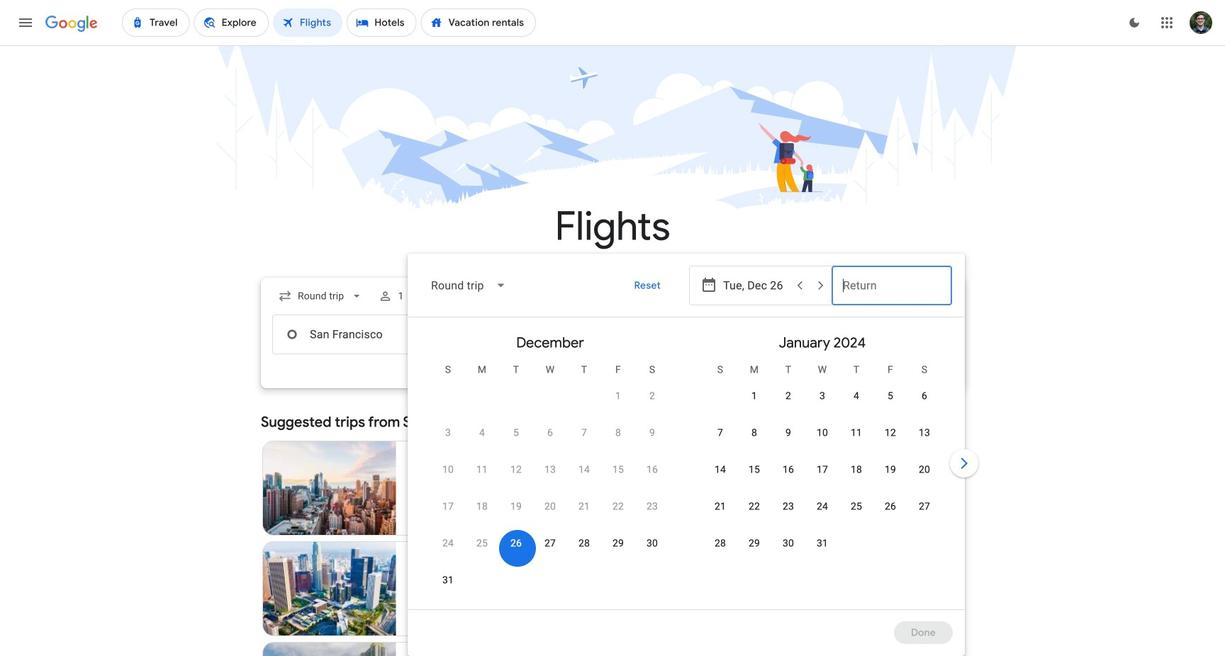 Task type: locate. For each thing, give the bounding box(es) containing it.
grid
[[414, 323, 959, 618]]

tue, jan 30 element
[[783, 537, 794, 551]]

sat, dec 23 element
[[647, 500, 658, 514]]

row up wed, dec 13 element
[[431, 420, 669, 460]]

None text field
[[272, 315, 472, 355]]

wed, jan 17 element
[[817, 463, 828, 477]]

1 row group from the left
[[414, 323, 686, 608]]

tue, dec 12 element
[[511, 463, 522, 477]]

sun, dec 10 element
[[442, 463, 454, 477]]

sun, jan 28 element
[[715, 537, 726, 551]]

sat, dec 9 element
[[650, 426, 655, 440]]

sat, jan 13 element
[[919, 426, 930, 440]]

fri, dec 1 element
[[615, 389, 621, 403]]

wed, jan 10 element
[[817, 426, 828, 440]]

row group
[[414, 323, 686, 608], [686, 323, 959, 604]]

fri, jan 12 element
[[885, 426, 896, 440]]

sat, dec 16 element
[[647, 463, 658, 477]]

tue, jan 16 element
[[783, 463, 794, 477]]

thu, dec 28 element
[[579, 537, 590, 551]]

fri, jan 26 element
[[885, 500, 896, 514]]

Flight search field
[[250, 254, 981, 657]]

sun, dec 17 element
[[442, 500, 454, 514]]

sat, jan 6 element
[[922, 389, 928, 403]]

thu, jan 4 element
[[854, 389, 859, 403]]

wed, jan 31 element
[[817, 537, 828, 551]]

main menu image
[[17, 14, 34, 31]]

wed, dec 20 element
[[545, 500, 556, 514]]

mon, jan 8 element
[[752, 426, 757, 440]]

sun, dec 31 element
[[442, 574, 454, 588]]

suggested trips from san francisco region
[[261, 406, 964, 657]]

tue, jan 23 element
[[783, 500, 794, 514]]

Departure text field
[[723, 316, 821, 354]]

row up wed, dec 27 element
[[431, 494, 669, 534]]

mon, dec 18 element
[[476, 500, 488, 514]]

fri, jan 19 element
[[885, 463, 896, 477]]

mon, dec 25 element
[[476, 537, 488, 551]]

row up fri, dec 8 element at the right bottom of the page
[[601, 377, 669, 423]]

row
[[601, 377, 669, 423], [737, 377, 942, 423], [431, 420, 669, 460], [703, 420, 942, 460], [431, 457, 669, 497], [703, 457, 942, 497], [431, 494, 669, 534], [703, 494, 942, 534], [431, 530, 669, 571], [703, 530, 840, 571]]

sat, jan 20 element
[[919, 463, 930, 477]]

row down the tue, jan 23 element
[[703, 530, 840, 571]]

Return text field
[[843, 267, 941, 305]]

fri, dec 8 element
[[615, 426, 621, 440]]

tue, jan 9 element
[[786, 426, 791, 440]]

tue, dec 19 element
[[511, 500, 522, 514]]

tue, dec 5 element
[[513, 426, 519, 440]]

mon, jan 1 element
[[752, 389, 757, 403]]

wed, jan 24 element
[[817, 500, 828, 514]]

row up wed, jan 17 'element'
[[703, 420, 942, 460]]

2 row group from the left
[[686, 323, 959, 604]]

sun, dec 3 element
[[445, 426, 451, 440]]

None field
[[420, 269, 518, 303], [272, 284, 370, 309], [420, 269, 518, 303], [272, 284, 370, 309]]

change appearance image
[[1118, 6, 1152, 40]]

sun, jan 14 element
[[715, 463, 726, 477]]



Task type: vqa. For each thing, say whether or not it's contained in the screenshot.
updated
no



Task type: describe. For each thing, give the bounding box(es) containing it.
row up wed, jan 31 element on the bottom right of page
[[703, 494, 942, 534]]

tue, dec 26, departure date. element
[[511, 537, 522, 551]]

fri, dec 22 element
[[613, 500, 624, 514]]

thu, jan 25 element
[[851, 500, 862, 514]]

mon, dec 4 element
[[479, 426, 485, 440]]

wed, dec 27 element
[[545, 537, 556, 551]]

wed, dec 6 element
[[547, 426, 553, 440]]

sat, dec 30 element
[[647, 537, 658, 551]]

sun, jan 7 element
[[718, 426, 723, 440]]

wed, jan 3 element
[[820, 389, 825, 403]]

row up thu, jan 11 element
[[737, 377, 942, 423]]

mon, dec 11 element
[[476, 463, 488, 477]]

wed, dec 13 element
[[545, 463, 556, 477]]

fri, dec 15 element
[[613, 463, 624, 477]]

row down wed, dec 20 element
[[431, 530, 669, 571]]

Return text field
[[843, 316, 941, 354]]

mon, jan 29 element
[[749, 537, 760, 551]]

row up wed, dec 20 element
[[431, 457, 669, 497]]

thu, dec 21 element
[[579, 500, 590, 514]]

Departure text field
[[723, 267, 789, 305]]

fri, jan 5 element
[[888, 389, 893, 403]]

sun, jan 21 element
[[715, 500, 726, 514]]

thu, jan 11 element
[[851, 426, 862, 440]]

row up the wed, jan 24 element
[[703, 457, 942, 497]]

fri, dec 29 element
[[613, 537, 624, 551]]

sat, dec 2 element
[[650, 389, 655, 403]]

mon, jan 15 element
[[749, 463, 760, 477]]

thu, jan 18 element
[[851, 463, 862, 477]]

mon, jan 22 element
[[749, 500, 760, 514]]

tue, jan 2 element
[[786, 389, 791, 403]]

thu, dec 7 element
[[581, 426, 587, 440]]

thu, dec 14 element
[[579, 463, 590, 477]]

next image
[[947, 447, 981, 481]]

grid inside 'flight' search box
[[414, 323, 959, 618]]

sun, dec 24 element
[[442, 537, 454, 551]]

sat, jan 27 element
[[919, 500, 930, 514]]



